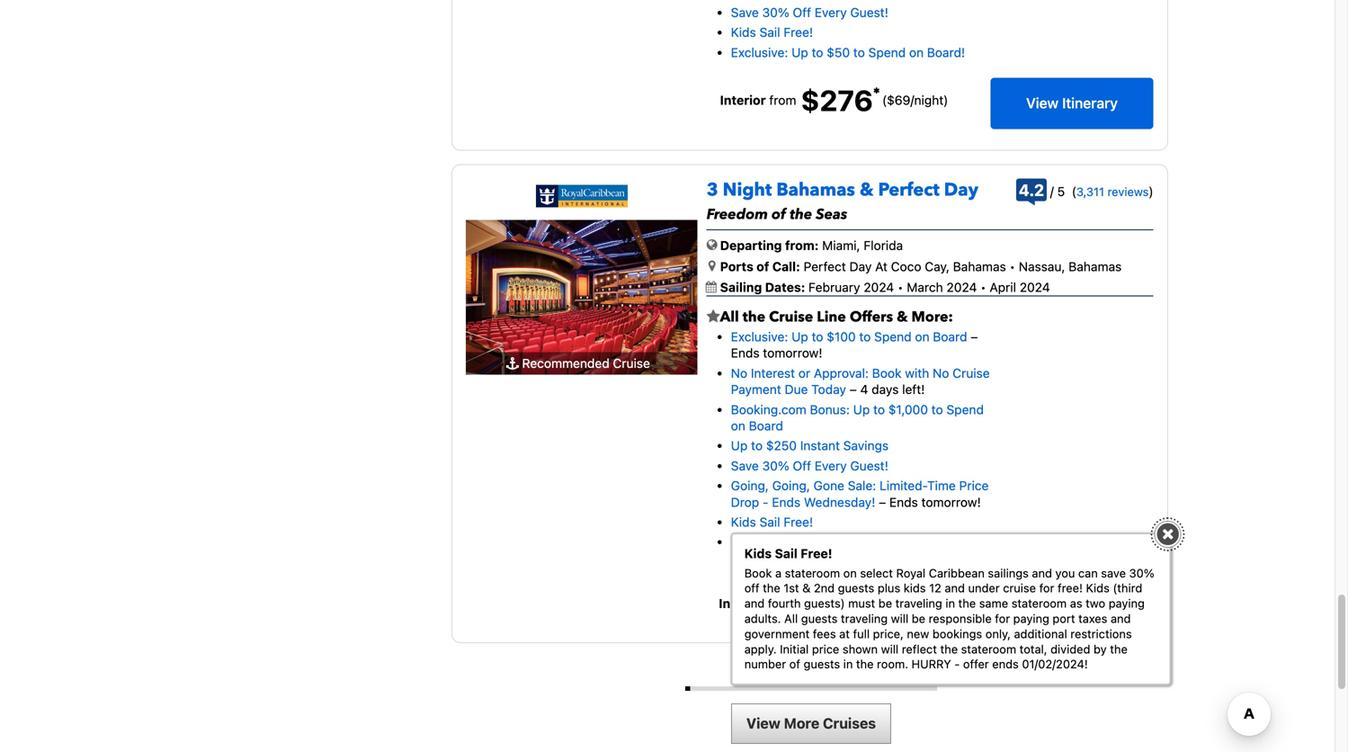 Task type: describe. For each thing, give the bounding box(es) containing it.
sailing dates:
[[720, 280, 809, 295]]

1 vertical spatial stateroom
[[1012, 597, 1067, 610]]

up
[[855, 572, 870, 586]]

2 view itinerary from the top
[[1026, 586, 1118, 603]]

up inside 'kids sail free! exclusive: up to $50 to spend on board!'
[[792, 535, 809, 549]]

going, going, gone sale: limited-time price drop - ends wednesday! link
[[731, 478, 989, 509]]

recommended cruise
[[522, 356, 650, 371]]

only,
[[986, 627, 1011, 640]]

1 save 30% off every guest! link from the top
[[731, 5, 889, 20]]

board! inside save 30% off every guest! kids sail free! exclusive: up to $50 to spend on board!
[[927, 45, 965, 60]]

two
[[1086, 597, 1106, 610]]

off
[[745, 581, 760, 595]]

30% for booking.com
[[763, 458, 790, 473]]

0 vertical spatial view
[[1026, 95, 1059, 112]]

showing
[[739, 664, 785, 678]]

kids sail free! dialog
[[731, 521, 1182, 686]]

2 save 30% off every guest! link from the top
[[731, 458, 889, 473]]

- inside the kids sail free! book a stateroom on select royal caribbean sailings and you can save 30% off the 1st & 2nd guests plus kids 12 and under cruise for free! kids (third and fourth guests) must be traveling in the same stateroom as two paying adults. all guests traveling will be responsible for paying port taxes and government fees at full price, new bookings only, additional restrictions apply. initial price shown will reflect the stateroom total, divided by the number of guests in the room. hurry - offer ends 01/02/2024!
[[955, 657, 960, 671]]

1 vertical spatial view
[[1026, 586, 1059, 603]]

1 vertical spatial for
[[995, 612, 1010, 625]]

– ends tomorrow! for limited-
[[876, 495, 981, 509]]

0 horizontal spatial •
[[898, 280, 904, 295]]

interior for $288
[[719, 596, 765, 611]]

kids up was
[[745, 546, 772, 561]]

the up responsible
[[959, 597, 976, 610]]

1 itinerary from the top
[[1063, 95, 1118, 112]]

0 vertical spatial will
[[891, 612, 909, 625]]

book inside the kids sail free! book a stateroom on select royal caribbean sailings and you can save 30% off the 1st & 2nd guests plus kids 12 and under cruise for free! kids (third and fourth guests) must be traveling in the same stateroom as two paying adults. all guests traveling will be responsible for paying port taxes and government fees at full price, new bookings only, additional restrictions apply. initial price shown will reflect the stateroom total, divided by the number of guests in the room. hurry - offer ends 01/02/2024!
[[745, 566, 772, 580]]

caribbean
[[929, 566, 985, 580]]

tomorrow! for to
[[763, 346, 823, 361]]

$917
[[781, 572, 810, 586]]

reflect
[[902, 642, 937, 656]]

– 4 days left!
[[846, 382, 925, 397]]

all the cruise line offers & more:
[[720, 307, 953, 327]]

2 vertical spatial view
[[747, 715, 781, 732]]

guest! inside booking.com bonus: up to $1,000 to spend on board up to $250 instant savings save 30% off every guest!
[[851, 458, 889, 473]]

the down bookings
[[941, 642, 958, 656]]

hurry
[[912, 657, 952, 671]]

kids sail free! exclusive: up to $50 to spend on board!
[[731, 515, 965, 549]]

1 vertical spatial guests
[[801, 612, 838, 625]]

select
[[860, 566, 893, 580]]

perfect day at coco cay, bahamas • nassau, bahamas
[[804, 259, 1122, 274]]

ports of call:
[[720, 259, 800, 274]]

/ for $288
[[912, 596, 916, 611]]

map marker image
[[709, 259, 716, 272]]

& inside the kids sail free! book a stateroom on select royal caribbean sailings and you can save 30% off the 1st & 2nd guests plus kids 12 and under cruise for free! kids (third and fourth guests) must be traveling in the same stateroom as two paying adults. all guests traveling will be responsible for paying port taxes and government fees at full price, new bookings only, additional restrictions apply. initial price shown will reflect the stateroom total, divided by the number of guests in the room. hurry - offer ends 01/02/2024!
[[803, 581, 811, 595]]

– ends tomorrow! for to
[[731, 329, 978, 361]]

3 2024 from the left
[[1020, 280, 1050, 295]]

reviews
[[1108, 185, 1149, 198]]

interior from $288
[[719, 586, 875, 621]]

$250
[[766, 438, 797, 453]]

asterisk image for $288
[[875, 590, 881, 597]]

with
[[905, 366, 930, 380]]

1st
[[784, 581, 799, 595]]

2 exclusive: from the top
[[731, 329, 788, 344]]

/ for $276
[[911, 93, 914, 107]]

new
[[907, 627, 930, 640]]

$288
[[800, 586, 875, 621]]

interior from $276
[[720, 83, 874, 117]]

the right by at the bottom right of the page
[[1110, 642, 1128, 656]]

& inside 3 night bahamas & perfect day freedom of the seas
[[860, 178, 874, 202]]

apply.
[[745, 642, 777, 656]]

0 horizontal spatial paying
[[1014, 612, 1050, 625]]

cay,
[[925, 259, 950, 274]]

fees
[[813, 627, 836, 640]]

1 vertical spatial in
[[844, 657, 853, 671]]

taxes
[[1079, 612, 1108, 625]]

2 vertical spatial stateroom
[[961, 642, 1017, 656]]

sail inside save 30% off every guest! kids sail free! exclusive: up to $50 to spend on board!
[[760, 25, 780, 40]]

($69
[[883, 93, 911, 107]]

4.2
[[1019, 180, 1045, 200]]

up up or
[[792, 329, 809, 344]]

of up sailing dates: at top
[[757, 259, 769, 274]]

time
[[928, 478, 956, 493]]

responsible
[[929, 612, 992, 625]]

)
[[1149, 184, 1154, 199]]

1 horizontal spatial board
[[933, 329, 968, 344]]

$1,000
[[889, 402, 928, 417]]

february 2024 • march 2024 • april 2024
[[809, 280, 1050, 295]]

going, going, gone sale: limited-time price drop - ends wednesday!
[[731, 478, 989, 509]]

2 vertical spatial guests
[[804, 657, 840, 671]]

on inside save 30% off every guest! kids sail free! exclusive: up to $50 to spend on board!
[[909, 45, 924, 60]]

sailing
[[720, 280, 762, 295]]

the down a
[[763, 581, 781, 595]]

cruise
[[1003, 581, 1036, 595]]

2 2024 from the left
[[947, 280, 977, 295]]

0 horizontal spatial all
[[720, 307, 739, 327]]

(third
[[1113, 581, 1143, 595]]

exclusive: up to $100 to spend on board link
[[731, 329, 968, 344]]

1 horizontal spatial be
[[912, 612, 926, 625]]

2 vertical spatial save
[[824, 572, 852, 586]]

kids
[[904, 581, 926, 595]]

free!
[[1058, 581, 1083, 595]]

star image
[[707, 310, 720, 324]]

royal
[[897, 566, 926, 580]]

ends inside going, going, gone sale: limited-time price drop - ends wednesday!
[[772, 495, 801, 509]]

on down more:
[[915, 329, 930, 344]]

restrictions
[[1071, 627, 1132, 640]]

free! for kids sail free! exclusive: up to $50 to spend on board!
[[784, 515, 813, 529]]

on inside 'kids sail free! exclusive: up to $50 to spend on board!'
[[909, 535, 924, 549]]

gone
[[814, 478, 845, 493]]

of right '10'
[[849, 664, 860, 678]]

at
[[875, 259, 888, 274]]

departing
[[720, 238, 782, 253]]

– for time
[[879, 495, 886, 509]]

government
[[745, 627, 810, 640]]

offers
[[850, 307, 893, 327]]

1 2024 from the left
[[864, 280, 894, 295]]

globe image
[[707, 239, 718, 251]]

3,311
[[1077, 185, 1105, 198]]

full
[[853, 627, 870, 640]]

anchor image
[[506, 357, 519, 370]]

adults.
[[745, 612, 781, 625]]

limited-
[[880, 478, 928, 493]]

1 horizontal spatial for
[[1040, 581, 1055, 595]]

4.2 / 5 ( 3,311 reviews )
[[1019, 180, 1154, 200]]

sale:
[[848, 478, 876, 493]]

($96
[[884, 596, 912, 611]]

spend inside save 30% off every guest! kids sail free! exclusive: up to $50 to spend on board!
[[869, 45, 906, 60]]

off inside booking.com bonus: up to $1,000 to spend on board up to $250 instant savings save 30% off every guest!
[[793, 458, 811, 473]]

1 horizontal spatial •
[[981, 280, 987, 295]]

and up restrictions
[[1111, 612, 1131, 625]]

free! for kids sail free! book a stateroom on select royal caribbean sailings and you can save 30% off the 1st & 2nd guests plus kids 12 and under cruise for free! kids (third and fourth guests) must be traveling in the same stateroom as two paying adults. all guests traveling will be responsible for paying port taxes and government fees at full price, new bookings only, additional restrictions apply. initial price shown will reflect the stateroom total, divided by the number of guests in the room. hurry - offer ends 01/02/2024!
[[801, 546, 833, 561]]

every inside save 30% off every guest! kids sail free! exclusive: up to $50 to spend on board!
[[815, 5, 847, 20]]

($69 / night)
[[883, 93, 949, 107]]

days
[[872, 382, 899, 397]]

freedom of the seas image
[[466, 220, 698, 375]]

april
[[990, 280, 1017, 295]]

0 vertical spatial guests
[[838, 581, 875, 595]]

ends for going,
[[890, 495, 918, 509]]

perfect inside 3 night bahamas & perfect day freedom of the seas
[[878, 178, 940, 202]]

– for with
[[850, 382, 857, 397]]

exclusive: inside 'kids sail free! exclusive: up to $50 to spend on board!'
[[731, 535, 788, 549]]

sail for kids sail free! book a stateroom on select royal caribbean sailings and you can save 30% off the 1st & 2nd guests plus kids 12 and under cruise for free! kids (third and fourth guests) must be traveling in the same stateroom as two paying adults. all guests traveling will be responsible for paying port taxes and government fees at full price, new bookings only, additional restrictions apply. initial price shown will reflect the stateroom total, divided by the number of guests in the room. hurry - offer ends 01/02/2024!
[[775, 546, 798, 561]]

port
[[1053, 612, 1076, 625]]

5
[[1058, 184, 1065, 199]]

kids inside save 30% off every guest! kids sail free! exclusive: up to $50 to spend on board!
[[731, 25, 756, 40]]

sail for kids sail free! exclusive: up to $50 to spend on board!
[[760, 515, 780, 529]]

booking.com
[[731, 402, 807, 417]]

booking.com bonus: up to $1,000 to spend on board link
[[731, 402, 984, 433]]

2 horizontal spatial •
[[1010, 259, 1016, 274]]

the down sailing dates: at top
[[743, 307, 766, 327]]

2 no from the left
[[933, 366, 949, 380]]

of inside the kids sail free! book a stateroom on select royal caribbean sailings and you can save 30% off the 1st & 2nd guests plus kids 12 and under cruise for free! kids (third and fourth guests) must be traveling in the same stateroom as two paying adults. all guests traveling will be responsible for paying port taxes and government fees at full price, new bookings only, additional restrictions apply. initial price shown will reflect the stateroom total, divided by the number of guests in the room. hurry - offer ends 01/02/2024!
[[790, 657, 801, 671]]

payment
[[731, 382, 782, 397]]

kids sail free! book a stateroom on select royal caribbean sailings and you can save 30% off the 1st & 2nd guests plus kids 12 and under cruise for free! kids (third and fourth guests) must be traveling in the same stateroom as two paying adults. all guests traveling will be responsible for paying port taxes and government fees at full price, new bookings only, additional restrictions apply. initial price shown will reflect the stateroom total, divided by the number of guests in the room. hurry - offer ends 01/02/2024!
[[745, 546, 1155, 671]]

line
[[817, 307, 846, 327]]

0 vertical spatial traveling
[[896, 597, 943, 610]]

exclusive: inside save 30% off every guest! kids sail free! exclusive: up to $50 to spend on board!
[[731, 45, 788, 60]]

must
[[848, 597, 876, 610]]

3
[[707, 178, 718, 202]]

0 vertical spatial be
[[879, 597, 892, 610]]

$276
[[801, 83, 874, 117]]

nassau,
[[1019, 259, 1066, 274]]

wednesday!
[[804, 495, 876, 509]]

night) for $288
[[916, 596, 950, 611]]

drop
[[731, 495, 759, 509]]

0 horizontal spatial day
[[850, 259, 872, 274]]

ends for exclusive:
[[731, 346, 760, 361]]

all inside the kids sail free! book a stateroom on select royal caribbean sailings and you can save 30% off the 1st & 2nd guests plus kids 12 and under cruise for free! kids (third and fourth guests) must be traveling in the same stateroom as two paying adults. all guests traveling will be responsible for paying port taxes and government fees at full price, new bookings only, additional restrictions apply. initial price shown will reflect the stateroom total, divided by the number of guests in the room. hurry - offer ends 01/02/2024!
[[785, 612, 798, 625]]

price
[[812, 642, 840, 656]]

on inside the kids sail free! book a stateroom on select royal caribbean sailings and you can save 30% off the 1st & 2nd guests plus kids 12 and under cruise for free! kids (third and fourth guests) must be traveling in the same stateroom as two paying adults. all guests traveling will be responsible for paying port taxes and government fees at full price, new bookings only, additional restrictions apply. initial price shown will reflect the stateroom total, divided by the number of guests in the room. hurry - offer ends 01/02/2024!
[[844, 566, 857, 580]]

savings
[[844, 438, 889, 453]]

tomorrow! for limited-
[[922, 495, 981, 509]]

2 going, from the left
[[772, 478, 810, 493]]

spend inside booking.com bonus: up to $1,000 to spend on board up to $250 instant savings save 30% off every guest!
[[947, 402, 984, 417]]

price
[[960, 478, 989, 493]]



Task type: vqa. For each thing, say whether or not it's contained in the screenshot.
Nassau,
yes



Task type: locate. For each thing, give the bounding box(es) containing it.
seas
[[816, 205, 848, 224]]

/ inside 4.2 / 5 ( 3,311 reviews )
[[1051, 184, 1054, 199]]

spend right $1,000
[[947, 402, 984, 417]]

1 every from the top
[[815, 5, 847, 20]]

1 no from the left
[[731, 366, 748, 380]]

– right $917
[[813, 572, 820, 586]]

$50 inside save 30% off every guest! kids sail free! exclusive: up to $50 to spend on board!
[[827, 45, 850, 60]]

bahamas inside 3 night bahamas & perfect day freedom of the seas
[[777, 178, 855, 202]]

bonus:
[[810, 402, 850, 417]]

up inside save 30% off every guest! kids sail free! exclusive: up to $50 to spend on board!
[[792, 45, 809, 60]]

up left '$250'
[[731, 438, 748, 453]]

shown
[[843, 642, 878, 656]]

sail inside the kids sail free! book a stateroom on select royal caribbean sailings and you can save 30% off the 1st & 2nd guests plus kids 12 and under cruise for free! kids (third and fourth guests) must be traveling in the same stateroom as two paying adults. all guests traveling will be responsible for paying port taxes and government fees at full price, new bookings only, additional restrictions apply. initial price shown will reflect the stateroom total, divided by the number of guests in the room. hurry - offer ends 01/02/2024!
[[775, 546, 798, 561]]

0 vertical spatial kids sail free! link
[[731, 25, 813, 40]]

all down fourth
[[785, 612, 798, 625]]

1 vertical spatial perfect
[[804, 259, 846, 274]]

0 vertical spatial interior
[[720, 93, 766, 107]]

tomorrow!
[[763, 346, 823, 361], [922, 495, 981, 509]]

1 off from the top
[[793, 5, 811, 20]]

asterisk image
[[874, 87, 880, 94], [875, 590, 881, 597]]

1 vertical spatial free!
[[784, 515, 813, 529]]

/ down kids
[[912, 596, 916, 611]]

1 vertical spatial off
[[793, 458, 811, 473]]

of down initial
[[790, 657, 801, 671]]

day left 4.2
[[944, 178, 979, 202]]

in up responsible
[[946, 597, 955, 610]]

2 $50 from the top
[[827, 535, 850, 549]]

&
[[860, 178, 874, 202], [897, 307, 908, 327], [803, 581, 811, 595]]

0 vertical spatial $50
[[827, 45, 850, 60]]

2 vertical spatial &
[[803, 581, 811, 595]]

0 horizontal spatial going,
[[731, 478, 769, 493]]

night) for $276
[[914, 93, 949, 107]]

and
[[1032, 566, 1052, 580], [945, 581, 965, 595], [745, 597, 765, 610], [1111, 612, 1131, 625]]

off up interior from $276
[[793, 5, 811, 20]]

book up "off"
[[745, 566, 772, 580]]

1 vertical spatial every
[[815, 458, 847, 473]]

cruise down the dates:
[[769, 307, 814, 327]]

2 exclusive: up to $50 to spend on board! link from the top
[[731, 535, 965, 549]]

0 horizontal spatial cruise
[[613, 356, 650, 371]]

recommended
[[522, 356, 610, 371]]

at
[[839, 627, 850, 640]]

30% for kids
[[1129, 566, 1155, 580]]

exclusive: up a
[[731, 535, 788, 549]]

1 kids sail free! link from the top
[[731, 25, 813, 40]]

3,311 reviews link
[[1077, 185, 1149, 198]]

2024 down nassau,
[[1020, 280, 1050, 295]]

ends
[[993, 657, 1019, 671]]

room.
[[877, 657, 909, 671]]

showing results 10 of 471
[[739, 664, 884, 678]]

of
[[772, 205, 786, 224], [757, 259, 769, 274], [790, 657, 801, 671], [849, 664, 860, 678]]

call:
[[773, 259, 800, 274]]

kids sail free! link
[[731, 25, 813, 40], [731, 515, 813, 529]]

1 vertical spatial asterisk image
[[875, 590, 881, 597]]

free!
[[784, 25, 813, 40], [784, 515, 813, 529], [801, 546, 833, 561]]

1 horizontal spatial going,
[[772, 478, 810, 493]]

• left 'april'
[[981, 280, 987, 295]]

on left select
[[844, 566, 857, 580]]

view itinerary up 4.2 / 5 ( 3,311 reviews )
[[1026, 95, 1118, 112]]

asterisk image for $276
[[874, 87, 880, 94]]

stateroom down only,
[[961, 642, 1017, 656]]

30% inside the kids sail free! book a stateroom on select royal caribbean sailings and you can save 30% off the 1st & 2nd guests plus kids 12 and under cruise for free! kids (third and fourth guests) must be traveling in the same stateroom as two paying adults. all guests traveling will be responsible for paying port taxes and government fees at full price, new bookings only, additional restrictions apply. initial price shown will reflect the stateroom total, divided by the number of guests in the room. hurry - offer ends 01/02/2024!
[[1129, 566, 1155, 580]]

guests up fees
[[801, 612, 838, 625]]

1 vertical spatial board
[[749, 418, 783, 433]]

save 30% off every guest! link up interior from $276
[[731, 5, 889, 20]]

1 vertical spatial board!
[[927, 535, 965, 549]]

night) down 12
[[916, 596, 950, 611]]

board inside booking.com bonus: up to $1,000 to spend on board up to $250 instant savings save 30% off every guest!
[[749, 418, 783, 433]]

be down the plus
[[879, 597, 892, 610]]

by
[[1094, 642, 1107, 656]]

1 horizontal spatial paying
[[1109, 597, 1145, 610]]

2 every from the top
[[815, 458, 847, 473]]

tomorrow! up or
[[763, 346, 823, 361]]

will down price,
[[881, 642, 899, 656]]

paying
[[1109, 597, 1145, 610], [1014, 612, 1050, 625]]

interior inside interior from $288
[[719, 596, 765, 611]]

& left more:
[[897, 307, 908, 327]]

cruise right the with
[[953, 366, 990, 380]]

cruise
[[769, 307, 814, 327], [613, 356, 650, 371], [953, 366, 990, 380]]

0 vertical spatial save 30% off every guest! link
[[731, 5, 889, 20]]

can
[[1079, 566, 1098, 580]]

view
[[1026, 95, 1059, 112], [1026, 586, 1059, 603], [747, 715, 781, 732]]

kids up "two"
[[1086, 581, 1110, 595]]

1 horizontal spatial perfect
[[878, 178, 940, 202]]

0 vertical spatial &
[[860, 178, 874, 202]]

coco
[[891, 259, 922, 274]]

for up only,
[[995, 612, 1010, 625]]

bahamas right nassau,
[[1069, 259, 1122, 274]]

1 going, from the left
[[731, 478, 769, 493]]

from for $288
[[768, 596, 795, 611]]

view more cruises
[[747, 715, 876, 732]]

off inside save 30% off every guest! kids sail free! exclusive: up to $50 to spend on board!
[[793, 5, 811, 20]]

2 vertical spatial 30%
[[1129, 566, 1155, 580]]

guests)
[[804, 597, 845, 610]]

0 horizontal spatial book
[[745, 566, 772, 580]]

exclusive: up interior from $276
[[731, 45, 788, 60]]

every
[[815, 5, 847, 20], [815, 458, 847, 473]]

save inside save 30% off every guest! kids sail free! exclusive: up to $50 to spend on board!
[[731, 5, 759, 20]]

the down shown
[[856, 657, 874, 671]]

1 vertical spatial all
[[785, 612, 798, 625]]

– ends tomorrow! down 'time'
[[876, 495, 981, 509]]

board!
[[927, 45, 965, 60], [927, 535, 965, 549]]

view itinerary link
[[991, 78, 1154, 129], [991, 569, 1154, 620]]

& up florida
[[860, 178, 874, 202]]

0 vertical spatial tomorrow!
[[763, 346, 823, 361]]

0 vertical spatial guest!
[[851, 5, 889, 20]]

will
[[891, 612, 909, 625], [881, 642, 899, 656]]

was
[[753, 572, 778, 586]]

1 vertical spatial view itinerary link
[[991, 569, 1154, 620]]

interior
[[720, 93, 766, 107], [719, 596, 765, 611]]

1 horizontal spatial bahamas
[[953, 259, 1006, 274]]

on up ($69 / night)
[[909, 45, 924, 60]]

from left $276
[[769, 93, 797, 107]]

save inside booking.com bonus: up to $1,000 to spend on board up to $250 instant savings save 30% off every guest!
[[731, 458, 759, 473]]

1 vertical spatial save
[[731, 458, 759, 473]]

ends down limited-
[[890, 495, 918, 509]]

1 vertical spatial -
[[955, 657, 960, 671]]

from down 1st
[[768, 596, 795, 611]]

1 view itinerary link from the top
[[991, 78, 1154, 129]]

1 horizontal spatial day
[[944, 178, 979, 202]]

traveling
[[896, 597, 943, 610], [841, 612, 888, 625]]

instant
[[800, 438, 840, 453]]

up
[[792, 45, 809, 60], [792, 329, 809, 344], [853, 402, 870, 417], [731, 438, 748, 453], [792, 535, 809, 549]]

0 vertical spatial in
[[946, 597, 955, 610]]

book up – 4 days left!
[[872, 366, 902, 380]]

you
[[1056, 566, 1075, 580]]

1 board! from the top
[[927, 45, 965, 60]]

exclusive: up to $50 to spend on board! link up $276
[[731, 45, 965, 60]]

interest
[[751, 366, 795, 380]]

30% inside save 30% off every guest! kids sail free! exclusive: up to $50 to spend on board!
[[763, 5, 790, 20]]

2 horizontal spatial bahamas
[[1069, 259, 1122, 274]]

0 horizontal spatial perfect
[[804, 259, 846, 274]]

sail inside 'kids sail free! exclusive: up to $50 to spend on board!'
[[760, 515, 780, 529]]

save 30% off every guest! link down up to $250 instant savings link
[[731, 458, 889, 473]]

march
[[907, 280, 943, 295]]

0 vertical spatial for
[[1040, 581, 1055, 595]]

2 guest! from the top
[[851, 458, 889, 473]]

• down coco
[[898, 280, 904, 295]]

interior inside interior from $276
[[720, 93, 766, 107]]

1 vertical spatial &
[[897, 307, 908, 327]]

interior for $276
[[720, 93, 766, 107]]

board down booking.com
[[749, 418, 783, 433]]

day left at
[[850, 259, 872, 274]]

kids down drop
[[731, 515, 756, 529]]

kids up interior from $276
[[731, 25, 756, 40]]

1 vertical spatial will
[[881, 642, 899, 656]]

a
[[775, 566, 782, 580]]

will down ($96
[[891, 612, 909, 625]]

0 vertical spatial paying
[[1109, 597, 1145, 610]]

1 horizontal spatial traveling
[[896, 597, 943, 610]]

1 guest! from the top
[[851, 5, 889, 20]]

asterisk image left ($69
[[874, 87, 880, 94]]

1 vertical spatial from
[[768, 596, 795, 611]]

1 horizontal spatial tomorrow!
[[922, 495, 981, 509]]

1 horizontal spatial book
[[872, 366, 902, 380]]

guests up must
[[838, 581, 875, 595]]

1 horizontal spatial 2024
[[947, 280, 977, 295]]

3 exclusive: from the top
[[731, 535, 788, 549]]

up up interior from $276
[[792, 45, 809, 60]]

free! up was $917 – save up to 69%
[[801, 546, 833, 561]]

1 vertical spatial exclusive: up to $50 to spend on board! link
[[731, 535, 965, 549]]

0 vertical spatial book
[[872, 366, 902, 380]]

0 horizontal spatial 2024
[[864, 280, 894, 295]]

free! down wednesday!
[[784, 515, 813, 529]]

$50 up $276
[[827, 45, 850, 60]]

0 vertical spatial board!
[[927, 45, 965, 60]]

- right drop
[[763, 495, 769, 509]]

2 board! from the top
[[927, 535, 965, 549]]

1 vertical spatial day
[[850, 259, 872, 274]]

kids sail free! link down drop
[[731, 515, 813, 529]]

1 vertical spatial traveling
[[841, 612, 888, 625]]

itinerary down the can
[[1063, 586, 1118, 603]]

1 horizontal spatial all
[[785, 612, 798, 625]]

today
[[812, 382, 846, 397]]

and down caribbean
[[945, 581, 965, 595]]

left!
[[902, 382, 925, 397]]

1 vertical spatial $50
[[827, 535, 850, 549]]

1 vertical spatial itinerary
[[1063, 586, 1118, 603]]

$50
[[827, 45, 850, 60], [827, 535, 850, 549]]

from:
[[785, 238, 819, 253]]

0 vertical spatial 30%
[[763, 5, 790, 20]]

total,
[[1020, 642, 1048, 656]]

from inside interior from $288
[[768, 596, 795, 611]]

30% inside booking.com bonus: up to $1,000 to spend on board up to $250 instant savings save 30% off every guest!
[[763, 458, 790, 473]]

bahamas up seas
[[777, 178, 855, 202]]

– for spend
[[971, 329, 978, 344]]

itinerary up 4.2 / 5 ( 3,311 reviews )
[[1063, 95, 1118, 112]]

2 vertical spatial sail
[[775, 546, 798, 561]]

(
[[1072, 184, 1077, 199]]

1 horizontal spatial &
[[860, 178, 874, 202]]

due
[[785, 382, 808, 397]]

1 horizontal spatial in
[[946, 597, 955, 610]]

board! inside 'kids sail free! exclusive: up to $50 to spend on board!'
[[927, 535, 965, 549]]

going, up drop
[[731, 478, 769, 493]]

exclusive: up to $50 to spend on board! link up was $917 – save up to 69%
[[731, 535, 965, 549]]

no right the with
[[933, 366, 949, 380]]

1 vertical spatial save 30% off every guest! link
[[731, 458, 889, 473]]

0 vertical spatial exclusive:
[[731, 45, 788, 60]]

every inside booking.com bonus: up to $1,000 to spend on board up to $250 instant savings save 30% off every guest!
[[815, 458, 847, 473]]

($96 / night)
[[884, 596, 950, 611]]

perfect up the february
[[804, 259, 846, 274]]

1 vertical spatial paying
[[1014, 612, 1050, 625]]

and left "you" in the bottom right of the page
[[1032, 566, 1052, 580]]

from inside interior from $276
[[769, 93, 797, 107]]

from for $276
[[769, 93, 797, 107]]

initial
[[780, 642, 809, 656]]

save
[[731, 5, 759, 20], [731, 458, 759, 473], [824, 572, 852, 586]]

0 horizontal spatial board
[[749, 418, 783, 433]]

the
[[790, 205, 813, 224], [743, 307, 766, 327], [763, 581, 781, 595], [959, 597, 976, 610], [941, 642, 958, 656], [1110, 642, 1128, 656], [856, 657, 874, 671]]

1 vertical spatial /
[[1051, 184, 1054, 199]]

0 vertical spatial night)
[[914, 93, 949, 107]]

stateroom up 2nd
[[785, 566, 840, 580]]

exclusive: up interest
[[731, 329, 788, 344]]

0 vertical spatial perfect
[[878, 178, 940, 202]]

2 off from the top
[[793, 458, 811, 473]]

book inside "no interest or approval: book with no cruise payment due today"
[[872, 366, 902, 380]]

2024 down perfect day at coco cay, bahamas • nassau, bahamas
[[947, 280, 977, 295]]

book
[[872, 366, 902, 380], [745, 566, 772, 580]]

0 vertical spatial every
[[815, 5, 847, 20]]

save
[[1101, 566, 1126, 580]]

day inside 3 night bahamas & perfect day freedom of the seas
[[944, 178, 979, 202]]

the left seas
[[790, 205, 813, 224]]

•
[[1010, 259, 1016, 274], [898, 280, 904, 295], [981, 280, 987, 295]]

off down up to $250 instant savings link
[[793, 458, 811, 473]]

departing from: miami, florida
[[720, 238, 903, 253]]

up up $917
[[792, 535, 809, 549]]

sail
[[760, 25, 780, 40], [760, 515, 780, 529], [775, 546, 798, 561]]

booking.com bonus: up to $1,000 to spend on board up to $250 instant savings save 30% off every guest!
[[731, 402, 984, 473]]

of inside 3 night bahamas & perfect day freedom of the seas
[[772, 205, 786, 224]]

up to $250 instant savings link
[[731, 438, 889, 453]]

– down limited-
[[879, 495, 886, 509]]

board down more:
[[933, 329, 968, 344]]

3 night bahamas & perfect day freedom of the seas
[[707, 178, 979, 224]]

for left the free!
[[1040, 581, 1055, 595]]

0 vertical spatial save
[[731, 5, 759, 20]]

view itinerary down "you" in the bottom right of the page
[[1026, 586, 1118, 603]]

2 view itinerary link from the top
[[991, 569, 1154, 620]]

every up gone
[[815, 458, 847, 473]]

1 view itinerary from the top
[[1026, 95, 1118, 112]]

$50 inside 'kids sail free! exclusive: up to $50 to spend on board!'
[[827, 535, 850, 549]]

up down 4
[[853, 402, 870, 417]]

dates:
[[765, 280, 806, 295]]

1 exclusive: from the top
[[731, 45, 788, 60]]

0 vertical spatial -
[[763, 495, 769, 509]]

free! inside the kids sail free! book a stateroom on select royal caribbean sailings and you can save 30% off the 1st & 2nd guests plus kids 12 and under cruise for free! kids (third and fourth guests) must be traveling in the same stateroom as two paying adults. all guests traveling will be responsible for paying port taxes and government fees at full price, new bookings only, additional restrictions apply. initial price shown will reflect the stateroom total, divided by the number of guests in the room. hurry - offer ends 01/02/2024!
[[801, 546, 833, 561]]

1 horizontal spatial no
[[933, 366, 949, 380]]

fourth
[[768, 597, 801, 610]]

spend up select
[[869, 535, 906, 549]]

miami,
[[822, 238, 860, 253]]

- inside going, going, gone sale: limited-time price drop - ends wednesday!
[[763, 495, 769, 509]]

$100
[[827, 329, 856, 344]]

2 horizontal spatial 2024
[[1020, 280, 1050, 295]]

the inside 3 night bahamas & perfect day freedom of the seas
[[790, 205, 813, 224]]

– ends tomorrow! up 'approval:'
[[731, 329, 978, 361]]

paying up additional
[[1014, 612, 1050, 625]]

2024 down at
[[864, 280, 894, 295]]

paying down (third
[[1109, 597, 1145, 610]]

offer
[[963, 657, 989, 671]]

0 vertical spatial all
[[720, 307, 739, 327]]

in down shown
[[844, 657, 853, 671]]

2 kids sail free! link from the top
[[731, 515, 813, 529]]

be
[[879, 597, 892, 610], [912, 612, 926, 625]]

0 horizontal spatial ends
[[731, 346, 760, 361]]

royal caribbean image
[[536, 185, 628, 207]]

bahamas up 'april'
[[953, 259, 1006, 274]]

0 horizontal spatial bahamas
[[777, 178, 855, 202]]

1 horizontal spatial -
[[955, 657, 960, 671]]

2 itinerary from the top
[[1063, 586, 1118, 603]]

-
[[763, 495, 769, 509], [955, 657, 960, 671]]

night
[[723, 178, 772, 202]]

ends
[[731, 346, 760, 361], [772, 495, 801, 509], [890, 495, 918, 509]]

1 horizontal spatial cruise
[[769, 307, 814, 327]]

1 $50 from the top
[[827, 45, 850, 60]]

cruise right recommended
[[613, 356, 650, 371]]

and down "off"
[[745, 597, 765, 610]]

0 vertical spatial /
[[911, 93, 914, 107]]

1 exclusive: up to $50 to spend on board! link from the top
[[731, 45, 965, 60]]

cruise inside "no interest or approval: book with no cruise payment due today"
[[953, 366, 990, 380]]

off
[[793, 5, 811, 20], [793, 458, 811, 473]]

calendar image
[[706, 281, 717, 293]]

spend inside 'kids sail free! exclusive: up to $50 to spend on board!'
[[869, 535, 906, 549]]

of up from:
[[772, 205, 786, 224]]

2 horizontal spatial cruise
[[953, 366, 990, 380]]

guest! inside save 30% off every guest! kids sail free! exclusive: up to $50 to spend on board!
[[851, 5, 889, 20]]

0 vertical spatial stateroom
[[785, 566, 840, 580]]

on inside booking.com bonus: up to $1,000 to spend on board up to $250 instant savings save 30% off every guest!
[[731, 418, 746, 433]]

0 horizontal spatial &
[[803, 581, 811, 595]]

0 vertical spatial board
[[933, 329, 968, 344]]

1 vertical spatial guest!
[[851, 458, 889, 473]]

1 vertical spatial book
[[745, 566, 772, 580]]

board! up ($69 / night)
[[927, 45, 965, 60]]

to
[[812, 45, 824, 60], [854, 45, 865, 60], [812, 329, 824, 344], [859, 329, 871, 344], [874, 402, 885, 417], [932, 402, 943, 417], [751, 438, 763, 453], [812, 535, 824, 549], [854, 535, 865, 549], [873, 572, 885, 586]]

69%
[[888, 572, 916, 586]]

1 vertical spatial view itinerary
[[1026, 586, 1118, 603]]

traveling down must
[[841, 612, 888, 625]]

0 horizontal spatial be
[[879, 597, 892, 610]]

2 vertical spatial exclusive:
[[731, 535, 788, 549]]

night)
[[914, 93, 949, 107], [916, 596, 950, 611]]

1 vertical spatial be
[[912, 612, 926, 625]]

1 horizontal spatial ends
[[772, 495, 801, 509]]

board
[[933, 329, 968, 344], [749, 418, 783, 433]]

spend down offers
[[875, 329, 912, 344]]

stateroom down cruise
[[1012, 597, 1067, 610]]

free! inside 'kids sail free! exclusive: up to $50 to spend on board!'
[[784, 515, 813, 529]]

february
[[809, 280, 861, 295]]

bookings
[[933, 627, 983, 640]]

10
[[832, 664, 846, 678]]

1 vertical spatial exclusive:
[[731, 329, 788, 344]]

free! inside save 30% off every guest! kids sail free! exclusive: up to $50 to spend on board!
[[784, 25, 813, 40]]

price,
[[873, 627, 904, 640]]

more:
[[912, 307, 953, 327]]

471
[[863, 664, 884, 678]]

kids inside 'kids sail free! exclusive: up to $50 to spend on board!'
[[731, 515, 756, 529]]

tomorrow! down 'time'
[[922, 495, 981, 509]]

0 vertical spatial off
[[793, 5, 811, 20]]

guests down price
[[804, 657, 840, 671]]



